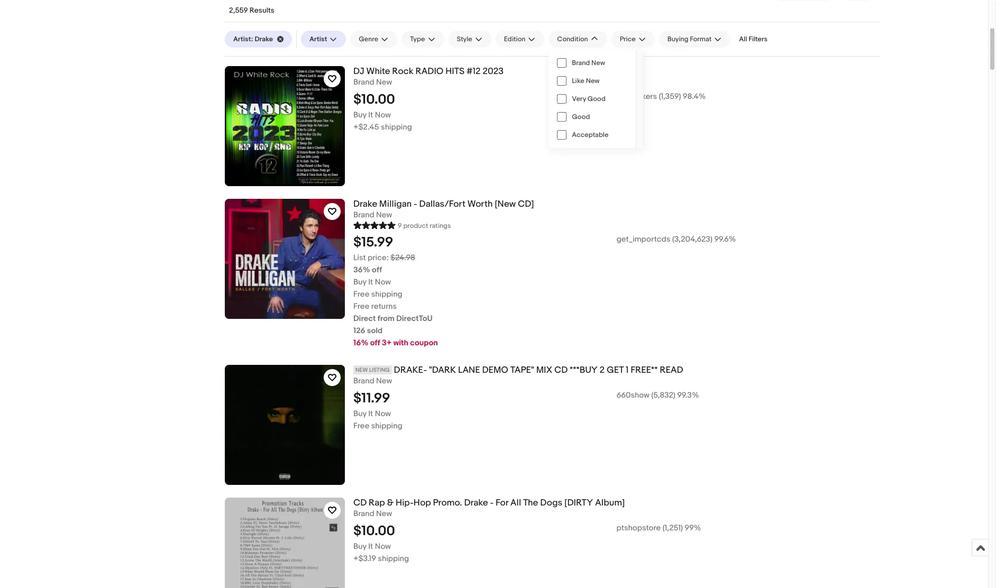 Task type: vqa. For each thing, say whether or not it's contained in the screenshot.
Men's Athletic Shoes Women's Athletic Shoes Men's Hats
no



Task type: describe. For each thing, give the bounding box(es) containing it.
very good
[[572, 95, 606, 103]]

dj
[[353, 66, 364, 77]]

drake milligan - dallas/fort worth [new cd] image
[[225, 199, 345, 319]]

mixbrokers
[[617, 91, 657, 101]]

1
[[626, 365, 629, 376]]

rock
[[392, 66, 414, 77]]

now for $11.99 buy it now free shipping
[[375, 409, 391, 419]]

- inside cd rap & hip-hop promo. drake - for all the dogs [dirty album] brand new
[[490, 498, 494, 508]]

#12
[[467, 66, 481, 77]]

dj white rock radio hits #12 2023 image
[[225, 66, 345, 186]]

9 product ratings link
[[353, 220, 451, 230]]

5.0 out of 5 stars. image
[[353, 220, 396, 230]]

[new
[[495, 199, 516, 210]]

0 vertical spatial off
[[372, 265, 382, 275]]

2 free from the top
[[353, 302, 370, 312]]

results
[[250, 6, 275, 15]]

very good link
[[549, 90, 636, 108]]

acceptable
[[572, 131, 609, 139]]

new right the like
[[586, 77, 600, 85]]

drake- "dark lane demo tape" mix cd  ***buy 2 get 1 free** read image
[[225, 365, 345, 485]]

0 vertical spatial drake
[[255, 35, 273, 43]]

artist: drake
[[233, 35, 273, 43]]

mixbrokers (1,359) 98.4%
[[617, 91, 706, 101]]

acceptable link
[[549, 126, 636, 144]]

condition button
[[549, 31, 607, 48]]

+$2.45
[[353, 122, 379, 132]]

free**
[[631, 365, 658, 376]]

mix
[[536, 365, 553, 376]]

+$3.19
[[353, 554, 376, 564]]

filters
[[749, 35, 768, 43]]

dj white rock radio hits #12 2023 brand new
[[353, 66, 504, 87]]

brand new link
[[549, 54, 636, 72]]

promo.
[[433, 498, 462, 508]]

album]
[[595, 498, 625, 508]]

new listing drake- "dark lane demo tape" mix cd  ***buy 2 get 1 free** read brand new
[[353, 365, 684, 386]]

demo
[[482, 365, 509, 376]]

new left listing
[[356, 367, 368, 374]]

126
[[353, 326, 365, 336]]

660show
[[617, 390, 650, 400]]

milligan
[[379, 199, 412, 210]]

dogs
[[540, 498, 563, 508]]

buy for $10.00 buy it now +$2.45 shipping
[[353, 110, 367, 120]]

***buy
[[570, 365, 598, 376]]

$24.98
[[391, 253, 415, 263]]

brand inside dj white rock radio hits #12 2023 brand new
[[353, 77, 374, 87]]

(1,359)
[[659, 91, 681, 101]]

brand inside cd rap & hip-hop promo. drake - for all the dogs [dirty album] brand new
[[353, 509, 374, 519]]

drake inside drake milligan - dallas/fort worth [new cd] brand new
[[353, 199, 377, 210]]

cd rap & hip-hop promo. drake - for all the dogs [dirty album] link
[[353, 498, 880, 509]]

&
[[387, 498, 394, 508]]

hip-
[[396, 498, 414, 508]]

16%
[[353, 338, 368, 348]]

99%
[[685, 523, 701, 533]]

dallas/fort
[[419, 199, 466, 210]]

1 vertical spatial good
[[572, 113, 590, 121]]

cd rap & hip-hop promo. drake - for all the dogs [dirty album] image
[[225, 498, 345, 588]]

drake milligan - dallas/fort worth [new cd] brand new
[[353, 199, 534, 220]]

99.3%
[[677, 390, 699, 400]]

coupon
[[410, 338, 438, 348]]

returns
[[371, 302, 397, 312]]

condition
[[557, 35, 588, 43]]

product
[[403, 222, 428, 230]]

like new
[[572, 77, 600, 85]]

1 free from the top
[[353, 289, 370, 299]]

$10.00 for $10.00 buy it now +$3.19 shipping
[[353, 523, 395, 540]]

- inside drake milligan - dallas/fort worth [new cd] brand new
[[414, 199, 417, 210]]

brand inside new listing drake- "dark lane demo tape" mix cd  ***buy 2 get 1 free** read brand new
[[353, 376, 374, 386]]

$15.99 list price: $24.98 36% off buy it now free shipping free returns direct from directtou 126 sold 16% off 3+ with coupon
[[353, 234, 438, 348]]

get_importcds
[[617, 234, 671, 244]]

2,559 results
[[229, 6, 275, 15]]

price:
[[368, 253, 389, 263]]

2023
[[483, 66, 504, 77]]

tape"
[[511, 365, 534, 376]]

get
[[607, 365, 624, 376]]

drake inside cd rap & hip-hop promo. drake - for all the dogs [dirty album] brand new
[[464, 498, 488, 508]]

from
[[378, 314, 395, 324]]

listing
[[369, 367, 390, 374]]

good link
[[549, 108, 636, 126]]

drake-
[[394, 365, 427, 376]]

9
[[398, 222, 402, 230]]

brand inside drake milligan - dallas/fort worth [new cd] brand new
[[353, 210, 374, 220]]

new down listing
[[376, 376, 392, 386]]

ptshopstore (1,251) 99%
[[617, 523, 701, 533]]

hop
[[414, 498, 431, 508]]

new inside drake milligan - dallas/fort worth [new cd] brand new
[[376, 210, 392, 220]]

$11.99 buy it now free shipping
[[353, 390, 403, 431]]

(1,251)
[[663, 523, 683, 533]]

read
[[660, 365, 684, 376]]

brand new
[[572, 59, 605, 67]]

directtou
[[396, 314, 433, 324]]



Task type: locate. For each thing, give the bounding box(es) containing it.
worth
[[468, 199, 493, 210]]

0 horizontal spatial all
[[511, 498, 521, 508]]

now inside $10.00 buy it now +$2.45 shipping
[[375, 110, 391, 120]]

brand down listing
[[353, 376, 374, 386]]

cd inside cd rap & hip-hop promo. drake - for all the dogs [dirty album] brand new
[[353, 498, 367, 508]]

0 horizontal spatial -
[[414, 199, 417, 210]]

white
[[366, 66, 390, 77]]

1 vertical spatial drake
[[353, 199, 377, 210]]

now up returns
[[375, 277, 391, 287]]

brand up the like
[[572, 59, 590, 67]]

0 vertical spatial cd
[[555, 365, 568, 376]]

ratings
[[430, 222, 451, 230]]

cd rap & hip-hop promo. drake - for all the dogs [dirty album] brand new
[[353, 498, 625, 519]]

4 now from the top
[[375, 542, 391, 552]]

new inside cd rap & hip-hop promo. drake - for all the dogs [dirty album] brand new
[[376, 509, 392, 519]]

direct
[[353, 314, 376, 324]]

buy inside $10.00 buy it now +$2.45 shipping
[[353, 110, 367, 120]]

hits
[[446, 66, 465, 77]]

2 buy from the top
[[353, 277, 367, 287]]

all filters
[[739, 35, 768, 43]]

it
[[368, 110, 373, 120], [368, 277, 373, 287], [368, 409, 373, 419], [368, 542, 373, 552]]

1 it from the top
[[368, 110, 373, 120]]

now for $10.00 buy it now +$2.45 shipping
[[375, 110, 391, 120]]

with
[[394, 338, 409, 348]]

it inside $10.00 buy it now +$3.19 shipping
[[368, 542, 373, 552]]

free down 36%
[[353, 289, 370, 299]]

free down the "$11.99" in the bottom of the page
[[353, 421, 370, 431]]

2 $10.00 from the top
[[353, 523, 395, 540]]

4 it from the top
[[368, 542, 373, 552]]

drake up "5.0 out of 5 stars." image
[[353, 199, 377, 210]]

the
[[523, 498, 538, 508]]

1 horizontal spatial cd
[[555, 365, 568, 376]]

1 horizontal spatial drake
[[353, 199, 377, 210]]

1 vertical spatial $10.00
[[353, 523, 395, 540]]

1 vertical spatial off
[[370, 338, 380, 348]]

drake right artist:
[[255, 35, 273, 43]]

lane
[[458, 365, 480, 376]]

shipping right +$2.45
[[381, 122, 412, 132]]

0 vertical spatial all
[[739, 35, 747, 43]]

3+
[[382, 338, 392, 348]]

buy down 36%
[[353, 277, 367, 287]]

$11.99
[[353, 390, 390, 407]]

$10.00 buy it now +$2.45 shipping
[[353, 91, 412, 132]]

new down white
[[376, 77, 392, 87]]

buy inside $11.99 buy it now free shipping
[[353, 409, 367, 419]]

now down the "$11.99" in the bottom of the page
[[375, 409, 391, 419]]

98.4%
[[683, 91, 706, 101]]

[dirty
[[565, 498, 593, 508]]

0 vertical spatial free
[[353, 289, 370, 299]]

2 vertical spatial free
[[353, 421, 370, 431]]

rap
[[369, 498, 385, 508]]

99.6%
[[715, 234, 736, 244]]

0 vertical spatial $10.00
[[353, 91, 395, 108]]

good right the 'very' at the right top of the page
[[588, 95, 606, 103]]

brand up $15.99
[[353, 210, 374, 220]]

off left 3+
[[370, 338, 380, 348]]

buy for $10.00 buy it now +$3.19 shipping
[[353, 542, 367, 552]]

it down 36%
[[368, 277, 373, 287]]

2
[[600, 365, 605, 376]]

4 buy from the top
[[353, 542, 367, 552]]

it for $10.00 buy it now +$3.19 shipping
[[368, 542, 373, 552]]

now inside $10.00 buy it now +$3.19 shipping
[[375, 542, 391, 552]]

all
[[739, 35, 747, 43], [511, 498, 521, 508]]

radio
[[416, 66, 444, 77]]

new down &
[[376, 509, 392, 519]]

all inside cd rap & hip-hop promo. drake - for all the dogs [dirty album] brand new
[[511, 498, 521, 508]]

$10.00 inside $10.00 buy it now +$3.19 shipping
[[353, 523, 395, 540]]

- right milligan
[[414, 199, 417, 210]]

shipping up returns
[[371, 289, 403, 299]]

2 horizontal spatial drake
[[464, 498, 488, 508]]

now inside $11.99 buy it now free shipping
[[375, 409, 391, 419]]

it inside the $15.99 list price: $24.98 36% off buy it now free shipping free returns direct from directtou 126 sold 16% off 3+ with coupon
[[368, 277, 373, 287]]

1 vertical spatial free
[[353, 302, 370, 312]]

36%
[[353, 265, 370, 275]]

shipping for $10.00 buy it now +$3.19 shipping
[[378, 554, 409, 564]]

all filters button
[[735, 31, 772, 48]]

$10.00 down white
[[353, 91, 395, 108]]

it for $11.99 buy it now free shipping
[[368, 409, 373, 419]]

shipping down the "$11.99" in the bottom of the page
[[371, 421, 403, 431]]

shipping inside the $15.99 list price: $24.98 36% off buy it now free shipping free returns direct from directtou 126 sold 16% off 3+ with coupon
[[371, 289, 403, 299]]

1 vertical spatial all
[[511, 498, 521, 508]]

1 vertical spatial -
[[490, 498, 494, 508]]

1 horizontal spatial -
[[490, 498, 494, 508]]

it inside $11.99 buy it now free shipping
[[368, 409, 373, 419]]

free inside $11.99 buy it now free shipping
[[353, 421, 370, 431]]

buy up +$2.45
[[353, 110, 367, 120]]

off
[[372, 265, 382, 275], [370, 338, 380, 348]]

0 horizontal spatial drake
[[255, 35, 273, 43]]

all right for
[[511, 498, 521, 508]]

0 horizontal spatial cd
[[353, 498, 367, 508]]

9 product ratings
[[398, 222, 451, 230]]

now up +$3.19
[[375, 542, 391, 552]]

0 vertical spatial good
[[588, 95, 606, 103]]

it up +$3.19
[[368, 542, 373, 552]]

660show (5,832) 99.3%
[[617, 390, 699, 400]]

it for $10.00 buy it now +$2.45 shipping
[[368, 110, 373, 120]]

now inside the $15.99 list price: $24.98 36% off buy it now free shipping free returns direct from directtou 126 sold 16% off 3+ with coupon
[[375, 277, 391, 287]]

list
[[353, 253, 366, 263]]

new down milligan
[[376, 210, 392, 220]]

now
[[375, 110, 391, 120], [375, 277, 391, 287], [375, 409, 391, 419], [375, 542, 391, 552]]

0 vertical spatial -
[[414, 199, 417, 210]]

ptshopstore
[[617, 523, 661, 533]]

2 vertical spatial drake
[[464, 498, 488, 508]]

sold
[[367, 326, 383, 336]]

buy down the "$11.99" in the bottom of the page
[[353, 409, 367, 419]]

drake left for
[[464, 498, 488, 508]]

3 buy from the top
[[353, 409, 367, 419]]

1 now from the top
[[375, 110, 391, 120]]

shipping inside $10.00 buy it now +$2.45 shipping
[[381, 122, 412, 132]]

cd]
[[518, 199, 534, 210]]

good down the 'very' at the right top of the page
[[572, 113, 590, 121]]

buy for $11.99 buy it now free shipping
[[353, 409, 367, 419]]

3 free from the top
[[353, 421, 370, 431]]

new up like new link
[[592, 59, 605, 67]]

cd left rap
[[353, 498, 367, 508]]

2 it from the top
[[368, 277, 373, 287]]

$10.00 inside $10.00 buy it now +$2.45 shipping
[[353, 91, 395, 108]]

buy inside the $15.99 list price: $24.98 36% off buy it now free shipping free returns direct from directtou 126 sold 16% off 3+ with coupon
[[353, 277, 367, 287]]

1 buy from the top
[[353, 110, 367, 120]]

shipping for $11.99 buy it now free shipping
[[371, 421, 403, 431]]

"dark
[[429, 365, 456, 376]]

1 vertical spatial cd
[[353, 498, 367, 508]]

very
[[572, 95, 586, 103]]

cd
[[555, 365, 568, 376], [353, 498, 367, 508]]

$15.99
[[353, 234, 393, 251]]

shipping right +$3.19
[[378, 554, 409, 564]]

buy inside $10.00 buy it now +$3.19 shipping
[[353, 542, 367, 552]]

all inside all filters button
[[739, 35, 747, 43]]

3 now from the top
[[375, 409, 391, 419]]

it up +$2.45
[[368, 110, 373, 120]]

off down price: on the top of page
[[372, 265, 382, 275]]

it inside $10.00 buy it now +$2.45 shipping
[[368, 110, 373, 120]]

shipping for $10.00 buy it now +$2.45 shipping
[[381, 122, 412, 132]]

3 it from the top
[[368, 409, 373, 419]]

cd right 'mix'
[[555, 365, 568, 376]]

for
[[496, 498, 509, 508]]

shipping inside $11.99 buy it now free shipping
[[371, 421, 403, 431]]

brand
[[572, 59, 590, 67], [353, 77, 374, 87], [353, 210, 374, 220], [353, 376, 374, 386], [353, 509, 374, 519]]

all left filters on the top of page
[[739, 35, 747, 43]]

1 $10.00 from the top
[[353, 91, 395, 108]]

$10.00 for $10.00 buy it now +$2.45 shipping
[[353, 91, 395, 108]]

1 horizontal spatial all
[[739, 35, 747, 43]]

now for $10.00 buy it now +$3.19 shipping
[[375, 542, 391, 552]]

buy up +$3.19
[[353, 542, 367, 552]]

shipping inside $10.00 buy it now +$3.19 shipping
[[378, 554, 409, 564]]

cd inside new listing drake- "dark lane demo tape" mix cd  ***buy 2 get 1 free** read brand new
[[555, 365, 568, 376]]

2 now from the top
[[375, 277, 391, 287]]

get_importcds (3,204,623) 99.6%
[[617, 234, 736, 244]]

like new link
[[549, 72, 636, 90]]

artist:
[[233, 35, 253, 43]]

2,559
[[229, 6, 248, 15]]

brand down rap
[[353, 509, 374, 519]]

$10.00 buy it now +$3.19 shipping
[[353, 523, 409, 564]]

(3,204,623)
[[672, 234, 713, 244]]

brand down dj
[[353, 77, 374, 87]]

new
[[592, 59, 605, 67], [586, 77, 600, 85], [376, 77, 392, 87], [376, 210, 392, 220], [356, 367, 368, 374], [376, 376, 392, 386], [376, 509, 392, 519]]

dj white rock radio hits #12 2023 link
[[353, 66, 880, 77]]

shipping
[[381, 122, 412, 132], [371, 289, 403, 299], [371, 421, 403, 431], [378, 554, 409, 564]]

drake milligan - dallas/fort worth [new cd] link
[[353, 199, 880, 210]]

like
[[572, 77, 585, 85]]

now up +$2.45
[[375, 110, 391, 120]]

new inside dj white rock radio hits #12 2023 brand new
[[376, 77, 392, 87]]

- left for
[[490, 498, 494, 508]]

buy
[[353, 110, 367, 120], [353, 277, 367, 287], [353, 409, 367, 419], [353, 542, 367, 552]]

it down the "$11.99" in the bottom of the page
[[368, 409, 373, 419]]

$10.00 down rap
[[353, 523, 395, 540]]

(5,832)
[[652, 390, 676, 400]]

free up 'direct' at the bottom left
[[353, 302, 370, 312]]

artist: drake link
[[225, 31, 292, 48]]



